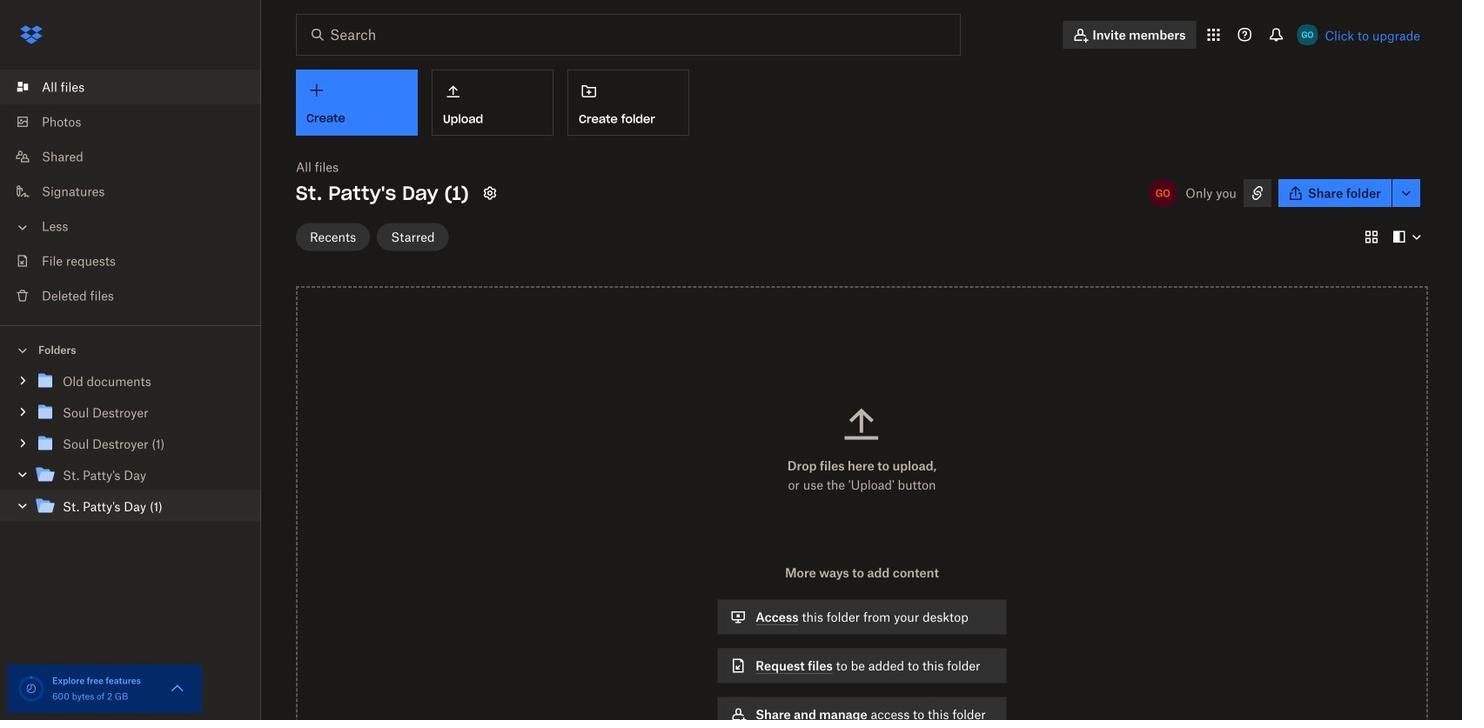 Task type: describe. For each thing, give the bounding box(es) containing it.
quota usage progress bar
[[17, 676, 45, 703]]

folder settings image
[[480, 183, 500, 204]]

Search in folder "Dropbox" text field
[[330, 24, 924, 45]]



Task type: locate. For each thing, give the bounding box(es) containing it.
less image
[[14, 219, 31, 236]]

list
[[0, 59, 261, 326]]

dropbox image
[[14, 17, 49, 52]]

quota usage image
[[17, 676, 45, 703]]

group
[[0, 363, 261, 536]]

list item
[[0, 70, 261, 104]]

expand share menu image
[[1393, 179, 1421, 207]]



Task type: vqa. For each thing, say whether or not it's contained in the screenshot.
features
no



